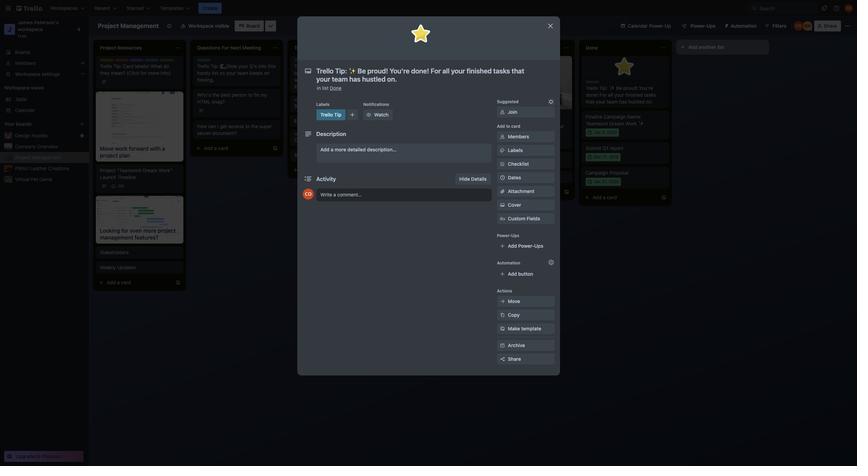Task type: locate. For each thing, give the bounding box(es) containing it.
on inside trello tip trello tip: 🌊slide your q's into this handy list so your team keeps on flowing.
[[264, 70, 270, 76]]

color: purple, title: "design team" element
[[130, 59, 155, 64], [294, 99, 320, 104], [391, 107, 417, 112]]

tip: left 💬for
[[405, 63, 413, 69]]

sm image
[[548, 99, 555, 105], [499, 109, 506, 116], [365, 112, 372, 118], [499, 133, 506, 140], [499, 147, 506, 154], [499, 202, 506, 209], [499, 326, 506, 333]]

add a card button down the jan 31, 2020
[[582, 192, 658, 203]]

pwau leather creations link
[[15, 165, 85, 172]]

(click
[[127, 70, 139, 76]]

project inside project "teamwork dream work" launch timeline
[[100, 168, 116, 173]]

dec
[[594, 155, 602, 160]]

1 horizontal spatial color: orange, title: "one more step" element
[[489, 155, 502, 157]]

card down "splash"
[[511, 124, 520, 129]]

color: orange, title: "one more step" element for freelancer
[[489, 155, 502, 157]]

sm image
[[721, 21, 731, 30], [499, 161, 506, 168], [499, 298, 506, 305], [499, 312, 506, 319], [499, 343, 506, 349]]

1 horizontal spatial calendar
[[628, 23, 648, 29]]

labels up freelancer contracts
[[508, 147, 523, 153]]

1 vertical spatial 2020
[[609, 179, 619, 184]]

more down what
[[148, 70, 159, 76]]

0 vertical spatial team
[[145, 59, 155, 64]]

✨ down name:
[[638, 121, 644, 127]]

add power-ups link
[[497, 241, 555, 252]]

team down in
[[309, 99, 320, 104]]

that inside trello tip trello tip: splash those redtape- heavy issues that are slowing your team down here.
[[518, 124, 527, 129]]

add a more detailed description… link
[[316, 144, 492, 163]]

tip: inside trello tip trello tip: 💬for those in-between tasks that are almost done but also awaiting one last step.
[[405, 63, 413, 69]]

tasks inside trello tip trello tip: this is where assigned tasks live so that your team can see who's working on what and when it's due.
[[294, 70, 306, 76]]

design inside design team sketch site banner
[[294, 99, 308, 104]]

0 horizontal spatial tasks
[[294, 70, 306, 76]]

1 vertical spatial create from template… image
[[175, 280, 181, 286]]

0 vertical spatial create from template… image
[[661, 195, 667, 201]]

1 vertical spatial calendar
[[15, 107, 35, 113]]

campaign
[[604, 114, 626, 120], [586, 170, 608, 176]]

list right customer
[[333, 137, 339, 143]]

add another list
[[689, 44, 724, 50]]

share button down 'archive' link
[[497, 354, 555, 365]]

create from template… image for how can i get access to the super secret document?
[[272, 146, 278, 151]]

1 vertical spatial project
[[15, 155, 31, 160]]

color: purple, title: "design team" element right watch
[[391, 107, 417, 112]]

0 horizontal spatial so
[[220, 70, 225, 76]]

0 horizontal spatial ups
[[511, 233, 519, 239]]

activity
[[316, 176, 336, 182]]

1 horizontal spatial share button
[[814, 21, 841, 31]]

make
[[508, 326, 520, 332]]

0 horizontal spatial management
[[32, 155, 61, 160]]

0 vertical spatial dream
[[610, 121, 624, 127]]

None text field
[[313, 65, 539, 86]]

more
[[148, 70, 159, 76], [335, 147, 346, 153]]

ben nelson (bennelson96) image
[[803, 21, 812, 31]]

jan for finalize
[[594, 130, 601, 135]]

christina overa (christinaovera) image
[[845, 4, 853, 12], [794, 21, 803, 31], [303, 189, 314, 200]]

stakeholders
[[100, 250, 129, 255]]

tip: for trello tip: this is where assigned tasks live so that your team can see who's working on what and when it's due.
[[308, 63, 316, 69]]

1 vertical spatial project management
[[15, 155, 61, 160]]

management inside board name text field
[[120, 22, 159, 29]]

to right access at the top
[[245, 124, 250, 129]]

overview
[[37, 144, 58, 150]]

1 horizontal spatial management
[[120, 22, 159, 29]]

a for add a card button below the jan 31, 2020
[[603, 195, 606, 201]]

color: sky, title: "trello tip" element
[[145, 59, 163, 64], [197, 59, 215, 64], [294, 59, 313, 64], [391, 59, 410, 64], [586, 81, 604, 86], [316, 110, 346, 120], [489, 112, 507, 117]]

0 horizontal spatial power-ups
[[497, 233, 519, 239]]

report
[[610, 145, 623, 151]]

hide details
[[459, 176, 487, 182]]

tasks up who's
[[294, 70, 306, 76]]

0 vertical spatial members link
[[0, 58, 89, 69]]

on up the in list done at the top left of the page
[[327, 77, 333, 83]]

sm image inside labels link
[[499, 147, 506, 154]]

1 vertical spatial dream
[[143, 168, 157, 173]]

tip: up live on the top
[[308, 63, 316, 69]]

campaign down has
[[604, 114, 626, 120]]

0 vertical spatial share button
[[814, 21, 841, 31]]

sm image inside cover link
[[499, 202, 506, 209]]

weekly updates
[[100, 265, 136, 271]]

tip: inside the "trello tip: card labels! what do they mean? (click for more info)"
[[113, 63, 122, 69]]

sm image down "actions"
[[499, 298, 506, 305]]

in
[[317, 85, 321, 91]]

ups up the "another"
[[707, 23, 716, 29]]

sm image inside checklist "link"
[[499, 161, 506, 168]]

create button
[[198, 3, 222, 14]]

edit email drafts
[[294, 118, 330, 124]]

a down weekly updates
[[117, 280, 120, 286]]

0 horizontal spatial create from template… image
[[272, 146, 278, 151]]

design for design team social media assets
[[391, 107, 405, 112]]

tip: inside trello tip trello tip: this is where assigned tasks live so that your team can see who's working on what and when it's due.
[[308, 63, 316, 69]]

1 vertical spatial members link
[[497, 131, 555, 142]]

1 vertical spatial ✨
[[638, 121, 644, 127]]

0 vertical spatial project management
[[98, 22, 159, 29]]

jan for campaign
[[594, 179, 601, 184]]

members link down boards
[[0, 58, 89, 69]]

jan inside option
[[594, 130, 601, 135]]

a down curate customer list link
[[331, 147, 333, 153]]

sm image left make
[[499, 326, 506, 333]]

sm image for labels
[[499, 147, 506, 154]]

1 jan from the top
[[594, 130, 601, 135]]

that inside the trello tip trello tip: ✨ be proud! you're done! for all your finished tasks that your team has hustled on.
[[586, 99, 595, 105]]

add down secret
[[204, 145, 213, 151]]

trello tip: 💬for those in-between tasks that are almost done but also awaiting one last step. link
[[391, 63, 471, 83]]

budget approval link
[[489, 174, 568, 181]]

power-
[[649, 23, 665, 29], [691, 23, 707, 29], [497, 233, 511, 239], [518, 243, 534, 249]]

those inside trello tip trello tip: splash those redtape- heavy issues that are slowing your team down here.
[[528, 117, 540, 122]]

Board name text field
[[94, 21, 162, 31]]

sm image for move
[[499, 298, 506, 305]]

1 horizontal spatial members
[[508, 134, 529, 140]]

switch to… image
[[5, 5, 12, 12]]

to right "upgrade"
[[36, 454, 41, 460]]

0 horizontal spatial project management
[[15, 155, 61, 160]]

suggested
[[497, 99, 519, 104]]

0 vertical spatial can
[[356, 70, 364, 76]]

sm image inside join link
[[499, 109, 506, 116]]

0 vertical spatial project
[[98, 22, 119, 29]]

members down boards
[[15, 60, 36, 66]]

management left star or unstar board "image"
[[120, 22, 159, 29]]

a
[[214, 145, 217, 151], [331, 147, 333, 153], [506, 189, 508, 195], [603, 195, 606, 201], [117, 280, 120, 286]]

power-ups up add another list
[[691, 23, 716, 29]]

team right the social
[[406, 107, 417, 112]]

0 vertical spatial color: purple, title: "design team" element
[[130, 59, 155, 64]]

automation down search icon
[[731, 23, 757, 29]]

team for social
[[406, 107, 417, 112]]

on inside trello tip trello tip: this is where assigned tasks live so that your team can see who's working on what and when it's due.
[[327, 77, 333, 83]]

power-ups down custom
[[497, 233, 519, 239]]

those inside trello tip trello tip: 💬for those in-between tasks that are almost done but also awaiting one last step.
[[429, 63, 442, 69]]

jan left 9,
[[594, 130, 601, 135]]

tip: inside the trello tip trello tip: ✨ be proud! you're done! for all your finished tasks that your team has hustled on.
[[599, 85, 608, 91]]

1 horizontal spatial color: purple, title: "design team" element
[[294, 99, 320, 104]]

those up almost
[[429, 63, 442, 69]]

ups down fields
[[534, 243, 543, 249]]

add a card down weekly updates
[[107, 280, 131, 286]]

color: purple, title: "design team" element up for
[[130, 59, 155, 64]]

team for where
[[344, 70, 355, 76]]

0 vertical spatial calendar
[[628, 23, 648, 29]]

1 vertical spatial management
[[32, 155, 61, 160]]

be
[[616, 85, 622, 91]]

that down the done!
[[586, 99, 595, 105]]

see
[[365, 70, 373, 76]]

project "teamwork dream work" launch timeline link
[[100, 167, 179, 181]]

0 horizontal spatial on
[[264, 70, 270, 76]]

workspace views
[[4, 85, 44, 91]]

show menu image
[[845, 23, 851, 29]]

2 horizontal spatial ups
[[707, 23, 716, 29]]

pwau
[[15, 166, 29, 171]]

that up here.
[[518, 124, 527, 129]]

on down into
[[264, 70, 270, 76]]

star image
[[410, 23, 432, 45]]

can left i
[[208, 124, 216, 129]]

design team sketch site banner
[[294, 99, 335, 109]]

a down the jan 31, 2020 checkbox
[[603, 195, 606, 201]]

sm image for make template
[[499, 326, 506, 333]]

are inside trello tip trello tip: splash those redtape- heavy issues that are slowing your team down here.
[[528, 124, 535, 129]]

jan inside checkbox
[[594, 179, 601, 184]]

share left the show menu icon
[[824, 23, 837, 29]]

add power-ups
[[508, 243, 543, 249]]

sm image inside automation 'button'
[[721, 21, 731, 30]]

color: sky, title: "trello tip" element for trello tip: 💬for those in-between tasks that are almost done but also awaiting one last step.
[[391, 59, 410, 64]]

tip for trello tip trello tip: 💬for those in-between tasks that are almost done but also awaiting one last step.
[[404, 59, 410, 64]]

0 horizontal spatial calendar
[[15, 107, 35, 113]]

1 horizontal spatial workspace
[[188, 23, 214, 29]]

0 horizontal spatial automation
[[497, 261, 520, 266]]

sm image for automation
[[721, 21, 731, 30]]

pet
[[31, 177, 38, 182]]

tasks up awaiting
[[391, 70, 403, 76]]

workspace
[[18, 26, 43, 32]]

calendar down table in the top left of the page
[[15, 107, 35, 113]]

color: orange, title: "one more step" element up freelancer
[[489, 155, 502, 157]]

2 horizontal spatial tasks
[[644, 92, 656, 98]]

0 horizontal spatial share button
[[497, 354, 555, 365]]

that down is
[[322, 70, 331, 76]]

launch
[[100, 175, 116, 180]]

notifications
[[363, 102, 389, 107]]

1 sketch from the top
[[294, 103, 309, 109]]

tasks inside trello tip trello tip: 💬for those in-between tasks that are almost done but also awaiting one last step.
[[391, 70, 403, 76]]

1 vertical spatial members
[[508, 134, 529, 140]]

virtual
[[15, 177, 29, 182]]

tip: up mean? on the left top of page
[[113, 63, 122, 69]]

can up when
[[356, 70, 364, 76]]

0 horizontal spatial the
[[212, 92, 220, 98]]

1 horizontal spatial team
[[309, 99, 320, 104]]

tip inside trello tip trello tip: this is where assigned tasks live so that your team can see who's working on what and when it's due.
[[306, 59, 313, 64]]

1 horizontal spatial members link
[[497, 131, 555, 142]]

are inside trello tip trello tip: 💬for those in-between tasks that are almost done but also awaiting one last step.
[[414, 70, 421, 76]]

add a card up cover
[[496, 189, 520, 195]]

done!
[[586, 92, 598, 98]]

sketch down curate
[[294, 152, 309, 158]]

1 so from the left
[[220, 70, 225, 76]]

0 horizontal spatial those
[[429, 63, 442, 69]]

are for almost
[[414, 70, 421, 76]]

a down document?
[[214, 145, 217, 151]]

sm image left join
[[499, 109, 506, 116]]

1 horizontal spatial tasks
[[391, 70, 403, 76]]

priority design team
[[115, 59, 155, 64]]

2 horizontal spatial team
[[406, 107, 417, 112]]

campaign up the jan 31, 2020 checkbox
[[586, 170, 608, 176]]

ups up add power-ups on the bottom right
[[511, 233, 519, 239]]

create from template… image
[[272, 146, 278, 151], [564, 190, 569, 195]]

sm image left copy
[[499, 312, 506, 319]]

tasks for live
[[294, 70, 306, 76]]

your inside trello tip trello tip: splash those redtape- heavy issues that are slowing your team down here.
[[554, 124, 564, 129]]

2 horizontal spatial christina overa (christinaovera) image
[[845, 4, 853, 12]]

workspace visible button
[[176, 21, 233, 31]]

0 vertical spatial create from template… image
[[272, 146, 278, 151]]

1 horizontal spatial automation
[[731, 23, 757, 29]]

document?
[[212, 130, 237, 136]]

curate customer list link
[[294, 137, 374, 144]]

power-ups inside button
[[691, 23, 716, 29]]

color: orange, title: "one more step" element for curate
[[294, 133, 308, 136]]

2020 inside checkbox
[[609, 179, 619, 184]]

sketch
[[294, 103, 309, 109], [294, 152, 309, 158]]

dream left work
[[610, 121, 624, 127]]

add inside button
[[508, 271, 517, 277]]

1 horizontal spatial ups
[[534, 243, 543, 249]]

1 horizontal spatial create from template… image
[[564, 190, 569, 195]]

curate customer list
[[294, 137, 339, 143]]

sm image up budget approval
[[499, 161, 506, 168]]

workspace up table in the top left of the page
[[4, 85, 30, 91]]

so
[[220, 70, 225, 76], [316, 70, 321, 76]]

management
[[120, 22, 159, 29], [32, 155, 61, 160]]

join link
[[497, 107, 555, 118]]

trello tip trello tip: 🌊slide your q's into this handy list so your team keeps on flowing.
[[197, 59, 276, 83]]

2 vertical spatial project
[[100, 168, 116, 173]]

team up and
[[344, 70, 355, 76]]

on
[[264, 70, 270, 76], [327, 77, 333, 83]]

sm image inside watch button
[[365, 112, 372, 118]]

sm image inside the move link
[[499, 298, 506, 305]]

members link up labels link
[[497, 131, 555, 142]]

so down 🌊slide
[[220, 70, 225, 76]]

to left "fix" in the top of the page
[[248, 92, 253, 98]]

sm image inside make template link
[[499, 326, 506, 333]]

trello inside the "trello tip: card labels! what do they mean? (click for more info)"
[[100, 63, 112, 69]]

2020
[[607, 130, 617, 135], [609, 179, 619, 184]]

1 vertical spatial on
[[327, 77, 333, 83]]

share for the bottommost share button
[[508, 357, 521, 362]]

copy link
[[497, 310, 555, 321]]

name:
[[627, 114, 642, 120]]

those for almost
[[429, 63, 442, 69]]

who's the best person to fix my html snag? link
[[197, 92, 276, 105]]

0 vertical spatial automation
[[731, 23, 757, 29]]

members down "issues" at the top of the page
[[508, 134, 529, 140]]

0 horizontal spatial dream
[[143, 168, 157, 173]]

2 so from the left
[[316, 70, 321, 76]]

star or unstar board image
[[166, 23, 172, 29]]

it's
[[294, 84, 301, 90]]

ups inside add power-ups link
[[534, 243, 543, 249]]

tip inside the trello tip trello tip: ✨ be proud! you're done! for all your finished tasks that your team has hustled on.
[[598, 81, 604, 86]]

freelancer contracts link
[[489, 159, 568, 166]]

ups inside power-ups button
[[707, 23, 716, 29]]

workspace visible
[[188, 23, 229, 29]]

card up cover
[[510, 189, 520, 195]]

2020 inside option
[[607, 130, 617, 135]]

team down heavy
[[489, 130, 500, 136]]

the inside who's the best person to fix my html snag?
[[212, 92, 220, 98]]

0 horizontal spatial more
[[148, 70, 159, 76]]

boards
[[16, 121, 32, 127]]

add a card button up cover link on the top
[[485, 187, 561, 198]]

actions
[[497, 289, 512, 294]]

add down custom
[[508, 243, 517, 249]]

sm image left watch
[[365, 112, 372, 118]]

team left keeps
[[237, 70, 248, 76]]

your boards
[[4, 121, 32, 127]]

1 vertical spatial create from template… image
[[564, 190, 569, 195]]

1 vertical spatial jan
[[594, 179, 601, 184]]

team inside design team sketch site banner
[[309, 99, 320, 104]]

that up one
[[404, 70, 413, 76]]

tip
[[157, 59, 163, 64], [209, 59, 215, 64], [306, 59, 313, 64], [404, 59, 410, 64], [598, 81, 604, 86], [334, 112, 341, 118], [501, 112, 507, 117]]

a up cover
[[506, 189, 508, 195]]

1 vertical spatial team
[[309, 99, 320, 104]]

your
[[238, 63, 248, 69], [226, 70, 236, 76], [333, 70, 342, 76], [614, 92, 624, 98], [596, 99, 606, 105], [554, 124, 564, 129]]

0 horizontal spatial ✨
[[609, 85, 615, 91]]

list right handy
[[212, 70, 218, 76]]

design inside design team social media assets
[[391, 107, 405, 112]]

0 vertical spatial are
[[414, 70, 421, 76]]

2020 for proposal
[[609, 179, 619, 184]]

0 horizontal spatial create from template… image
[[175, 280, 181, 286]]

1 vertical spatial more
[[335, 147, 346, 153]]

1 horizontal spatial on
[[327, 77, 333, 83]]

color: orange, title: "one more step" element up curate
[[294, 133, 308, 136]]

a for add a card button under weekly updates link
[[117, 280, 120, 286]]

tip: for trello tip: ✨ be proud! you're done! for all your finished tasks that your team has hustled on.
[[599, 85, 608, 91]]

1 horizontal spatial those
[[528, 117, 540, 122]]

workspace down create button
[[188, 23, 214, 29]]

media
[[406, 111, 419, 117]]

1 vertical spatial workspace
[[4, 85, 30, 91]]

sm image up "add another list" button
[[721, 21, 731, 30]]

1 horizontal spatial power-ups
[[691, 23, 716, 29]]

workspace for workspace visible
[[188, 23, 214, 29]]

2 vertical spatial team
[[406, 107, 417, 112]]

color: sky, title: "trello tip" element for trello tip: 🌊slide your q's into this handy list so your team keeps on flowing.
[[197, 59, 215, 64]]

1 vertical spatial color: orange, title: "one more step" element
[[489, 155, 502, 157]]

can inside trello tip trello tip: this is where assigned tasks live so that your team can see who's working on what and when it's due.
[[356, 70, 364, 76]]

0 vertical spatial the
[[212, 92, 220, 98]]

0
[[118, 184, 120, 189]]

do
[[163, 63, 169, 69]]

1 horizontal spatial share
[[824, 23, 837, 29]]

tip inside trello tip trello tip: 💬for those in-between tasks that are almost done but also awaiting one last step.
[[404, 59, 410, 64]]

0 vertical spatial 2020
[[607, 130, 617, 135]]

watch button
[[363, 110, 393, 120]]

your down redtape-
[[554, 124, 564, 129]]

1 vertical spatial color: purple, title: "design team" element
[[294, 99, 320, 104]]

banner
[[320, 103, 335, 109]]

0 horizontal spatial workspace
[[4, 85, 30, 91]]

mean?
[[111, 70, 125, 76]]

trello tip: ✨ be proud! you're done! for all your finished tasks that your team has hustled on. link
[[586, 85, 665, 105]]

2 vertical spatial the
[[311, 152, 318, 158]]

color: orange, title: "one more step" element
[[294, 133, 308, 136], [489, 155, 502, 157]]

tasks
[[294, 70, 306, 76], [391, 70, 403, 76], [644, 92, 656, 98]]

1 vertical spatial automation
[[497, 261, 520, 266]]

0 horizontal spatial members
[[15, 60, 36, 66]]

add a card down the jan 31, 2020 checkbox
[[593, 195, 617, 201]]

0 vertical spatial share
[[824, 23, 837, 29]]

1 vertical spatial campaign
[[586, 170, 608, 176]]

create from template… image
[[661, 195, 667, 201], [175, 280, 181, 286]]

0 horizontal spatial share
[[508, 357, 521, 362]]

project inside board name text field
[[98, 22, 119, 29]]

that inside trello tip trello tip: 💬for those in-between tasks that are almost done but also awaiting one last step.
[[404, 70, 413, 76]]

list
[[718, 44, 724, 50], [212, 70, 218, 76], [322, 85, 329, 91], [333, 137, 339, 143]]

1 horizontal spatial create from template… image
[[661, 195, 667, 201]]

add up down
[[497, 124, 505, 129]]

join
[[508, 109, 517, 115]]

2 vertical spatial christina overa (christinaovera) image
[[303, 189, 314, 200]]

add down weekly
[[107, 280, 116, 286]]

0 vertical spatial campaign
[[604, 114, 626, 120]]

0 vertical spatial sketch
[[294, 103, 309, 109]]

share down archive
[[508, 357, 521, 362]]

automation inside 'button'
[[731, 23, 757, 29]]

workspace inside button
[[188, 23, 214, 29]]

your up what
[[333, 70, 342, 76]]

halp
[[160, 59, 169, 64]]

proud!
[[623, 85, 638, 91]]

team inside trello tip trello tip: this is where assigned tasks live so that your team can see who's working on what and when it's due.
[[344, 70, 355, 76]]

automation up add button in the right bottom of the page
[[497, 261, 520, 266]]

share button down 0 notifications icon
[[814, 21, 841, 31]]

sketch left the site
[[294, 103, 309, 109]]

tip: inside trello tip trello tip: 🌊slide your q's into this handy list so your team keeps on flowing.
[[211, 63, 219, 69]]

2 horizontal spatial color: purple, title: "design team" element
[[391, 107, 417, 112]]

card down the jan 31, 2020
[[607, 195, 617, 201]]

so up working
[[316, 70, 321, 76]]

0 horizontal spatial are
[[414, 70, 421, 76]]

color: yellow, title: "copy request" element
[[100, 59, 114, 62]]

2 jan from the top
[[594, 179, 601, 184]]

project for project "teamwork dream work" launch timeline link
[[100, 168, 116, 173]]

search image
[[752, 5, 757, 11]]

jan left the 31,
[[594, 179, 601, 184]]

add
[[689, 44, 698, 50], [497, 124, 505, 129], [204, 145, 213, 151], [320, 147, 330, 153], [496, 189, 505, 195], [593, 195, 602, 201], [508, 243, 517, 249], [508, 271, 517, 277], [107, 280, 116, 286]]

hide
[[459, 176, 470, 182]]

team for sketch
[[309, 99, 320, 104]]

more down curate customer list link
[[335, 147, 346, 153]]

0 horizontal spatial labels
[[316, 102, 330, 107]]

social
[[391, 111, 405, 117]]

sm image left cover
[[499, 202, 506, 209]]

tip inside trello tip trello tip: splash those redtape- heavy issues that are slowing your team down here.
[[501, 112, 507, 117]]

tip inside trello tip trello tip: 🌊slide your q's into this handy list so your team keeps on flowing.
[[209, 59, 215, 64]]

team inside trello tip trello tip: splash those redtape- heavy issues that are slowing your team down here.
[[489, 130, 500, 136]]

tip: up handy
[[211, 63, 219, 69]]

here.
[[514, 130, 526, 136]]

huddle
[[32, 133, 48, 139]]

1 horizontal spatial so
[[316, 70, 321, 76]]

trello tip: this is where assigned tasks live so that your team can see who's working on what and when it's due. link
[[294, 63, 374, 90]]

0 / 6
[[118, 184, 124, 189]]

sm image up redtape-
[[548, 99, 555, 105]]

can inside the how can i get access to the super secret document?
[[208, 124, 216, 129]]

0 vertical spatial power-ups
[[691, 23, 716, 29]]

sm image inside 'archive' link
[[499, 343, 506, 349]]

to inside the how can i get access to the super secret document?
[[245, 124, 250, 129]]

sm image inside copy link
[[499, 312, 506, 319]]

primary element
[[0, 0, 857, 16]]

move
[[508, 299, 520, 305]]

2 vertical spatial color: purple, title: "design team" element
[[391, 107, 417, 112]]

team inside trello tip trello tip: 🌊slide your q's into this handy list so your team keeps on flowing.
[[237, 70, 248, 76]]

fix
[[254, 92, 259, 98]]

2020 right the 31,
[[609, 179, 619, 184]]

color: purple, title: "design team" element down the due.
[[294, 99, 320, 104]]

team inside design team social media assets
[[406, 107, 417, 112]]

add a card
[[204, 145, 228, 151], [496, 189, 520, 195], [593, 195, 617, 201], [107, 280, 131, 286]]

team up for
[[145, 59, 155, 64]]

add left button at the right bottom of the page
[[508, 271, 517, 277]]

sm image inside members link
[[499, 133, 506, 140]]

board
[[246, 23, 260, 29]]

1 vertical spatial labels
[[508, 147, 523, 153]]

so inside trello tip trello tip: this is where assigned tasks live so that your team can see who's working on what and when it's due.
[[316, 70, 321, 76]]

1 horizontal spatial the
[[251, 124, 258, 129]]



Task type: vqa. For each thing, say whether or not it's contained in the screenshot.
YOUR BOARDS WITH 3 ITEMS element
no



Task type: describe. For each thing, give the bounding box(es) containing it.
company overview link
[[15, 143, 85, 150]]

add board image
[[79, 121, 85, 127]]

also
[[460, 70, 469, 76]]

has
[[619, 99, 627, 105]]

dream inside the finalize campaign name: teamwork dream work ✨
[[610, 121, 624, 127]]

curate
[[294, 137, 309, 143]]

sm image for copy
[[499, 312, 506, 319]]

q's
[[250, 63, 257, 69]]

freelancer contracts
[[489, 159, 534, 165]]

work"
[[159, 168, 172, 173]]

sm image for cover
[[499, 202, 506, 209]]

your inside trello tip trello tip: this is where assigned tasks live so that your team can see who's working on what and when it's due.
[[333, 70, 342, 76]]

0 horizontal spatial color: purple, title: "design team" element
[[130, 59, 155, 64]]

0 vertical spatial christina overa (christinaovera) image
[[845, 4, 853, 12]]

add down the jan 31, 2020 checkbox
[[593, 195, 602, 201]]

tip: for trello tip: 💬for those in-between tasks that are almost done but also awaiting one last step.
[[405, 63, 413, 69]]

assets
[[421, 111, 435, 117]]

person
[[232, 92, 247, 98]]

team for q's
[[237, 70, 248, 76]]

dates button
[[497, 172, 555, 183]]

table link
[[15, 96, 85, 103]]

sm image for join
[[499, 109, 506, 116]]

1 vertical spatial ups
[[511, 233, 519, 239]]

template
[[521, 326, 541, 332]]

those for slowing
[[528, 117, 540, 122]]

your
[[4, 121, 15, 127]]

boards link
[[0, 47, 89, 58]]

site
[[311, 103, 319, 109]]

move link
[[497, 296, 555, 307]]

finalize campaign name: teamwork dream work ✨ link
[[586, 114, 665, 127]]

design team social media assets
[[391, 107, 435, 117]]

james peterson's workspace free
[[18, 20, 60, 39]]

details
[[471, 176, 487, 182]]

workspace for workspace views
[[4, 85, 30, 91]]

cover link
[[497, 200, 555, 211]]

my
[[261, 92, 267, 98]]

step.
[[430, 77, 441, 83]]

so inside trello tip trello tip: 🌊slide your q's into this handy list so your team keeps on flowing.
[[220, 70, 225, 76]]

the for sketch
[[311, 152, 318, 158]]

tasks for that
[[391, 70, 403, 76]]

2020 for campaign
[[607, 130, 617, 135]]

attachment button
[[497, 186, 555, 197]]

🌊slide
[[220, 63, 237, 69]]

create from template… image for budget approval
[[564, 190, 569, 195]]

Write a comment text field
[[316, 189, 492, 201]]

company
[[15, 144, 36, 150]]

that inside trello tip trello tip: this is where assigned tasks live so that your team can see who's working on what and when it's due.
[[322, 70, 331, 76]]

17,
[[603, 155, 608, 160]]

design for design huddle
[[15, 133, 30, 139]]

proposal
[[609, 170, 629, 176]]

priority
[[115, 59, 129, 64]]

sm image for suggested
[[548, 99, 555, 105]]

j link
[[4, 24, 15, 35]]

team for redtape-
[[489, 130, 500, 136]]

0 vertical spatial labels
[[316, 102, 330, 107]]

tip for trello tip trello tip: splash those redtape- heavy issues that are slowing your team down here.
[[501, 112, 507, 117]]

create from template… image for submit q1 report
[[661, 195, 667, 201]]

tip: for trello tip: 🌊slide your q's into this handy list so your team keeps on flowing.
[[211, 63, 219, 69]]

jan 9, 2020
[[594, 130, 617, 135]]

0 horizontal spatial team
[[145, 59, 155, 64]]

done
[[439, 70, 450, 76]]

get
[[220, 124, 227, 129]]

last
[[420, 77, 428, 83]]

Dec 17, 2019 checkbox
[[586, 153, 621, 162]]

dreamy"
[[337, 152, 356, 158]]

open information menu image
[[833, 5, 840, 12]]

list inside curate customer list link
[[333, 137, 339, 143]]

project for project management link
[[15, 155, 31, 160]]

add a card button down weekly updates link
[[96, 277, 172, 288]]

i
[[218, 124, 219, 129]]

✨ inside the trello tip trello tip: ✨ be proud! you're done! for all your finished tasks that your team has hustled on.
[[609, 85, 615, 91]]

sm image for members
[[499, 133, 506, 140]]

you're
[[639, 85, 653, 91]]

they
[[100, 70, 110, 76]]

for
[[600, 92, 607, 98]]

more inside "add a more detailed description…" link
[[335, 147, 346, 153]]

issues
[[503, 124, 517, 129]]

when
[[356, 77, 368, 83]]

tip for trello tip halp
[[157, 59, 163, 64]]

tip for trello tip trello tip: 🌊slide your q's into this handy list so your team keeps on flowing.
[[209, 59, 215, 64]]

your down for
[[596, 99, 606, 105]]

campaign inside the finalize campaign name: teamwork dream work ✨
[[604, 114, 626, 120]]

list inside "add another list" button
[[718, 44, 724, 50]]

who's the best person to fix my html snag?
[[197, 92, 267, 105]]

tasks inside the trello tip trello tip: ✨ be proud! you're done! for all your finished tasks that your team has hustled on.
[[644, 92, 656, 98]]

the inside the how can i get access to the super secret document?
[[251, 124, 258, 129]]

sketch site banner link
[[294, 103, 374, 110]]

flowing.
[[197, 77, 214, 83]]

2 sketch from the top
[[294, 152, 309, 158]]

sm image for watch
[[365, 112, 372, 118]]

more inside the "trello tip: card labels! what do they mean? (click for more info)"
[[148, 70, 159, 76]]

Search field
[[749, 3, 818, 14]]

premium
[[42, 454, 61, 460]]

who's
[[294, 77, 307, 83]]

design huddle link
[[15, 132, 77, 139]]

freelancer
[[489, 159, 512, 165]]

done
[[330, 85, 342, 91]]

sketch inside design team sketch site banner
[[294, 103, 309, 109]]

are for slowing
[[528, 124, 535, 129]]

0 vertical spatial members
[[15, 60, 36, 66]]

up
[[665, 23, 671, 29]]

color: sky, title: "trello tip" element for trello tip: splash those redtape- heavy issues that are slowing your team down here.
[[489, 112, 507, 117]]

tip for trello tip trello tip: ✨ be proud! you're done! for all your finished tasks that your team has hustled on.
[[598, 81, 604, 86]]

color: sky, title: "trello tip" element for trello tip: this is where assigned tasks live so that your team can see who's working on what and when it's due.
[[294, 59, 313, 64]]

team inside the trello tip trello tip: ✨ be proud! you're done! for all your finished tasks that your team has hustled on.
[[607, 99, 618, 105]]

sm image for checklist
[[499, 161, 506, 168]]

card down document?
[[218, 145, 228, 151]]

color: sky, title: "trello tip" element for trello tip: ✨ be proud! you're done! for all your finished tasks that your team has hustled on.
[[586, 81, 604, 86]]

tip for trello tip
[[334, 112, 341, 118]]

add down budget
[[496, 189, 505, 195]]

game
[[39, 177, 52, 182]]

0 horizontal spatial members link
[[0, 58, 89, 69]]

a for add a card button below document?
[[214, 145, 217, 151]]

copy
[[508, 312, 520, 318]]

add a more detailed description…
[[320, 147, 397, 153]]

dream inside project "teamwork dream work" launch timeline
[[143, 168, 157, 173]]

customer
[[310, 137, 331, 143]]

heavy
[[489, 124, 502, 129]]

creations
[[48, 166, 69, 171]]

another
[[699, 44, 716, 50]]

how can i get access to the super secret document?
[[197, 124, 272, 136]]

add a card button down document?
[[193, 143, 270, 154]]

secret
[[197, 130, 211, 136]]

power- inside button
[[691, 23, 707, 29]]

Jan 31, 2020 checkbox
[[586, 178, 621, 186]]

1 vertical spatial share button
[[497, 354, 555, 365]]

q1
[[603, 145, 609, 151]]

peterson's
[[34, 20, 59, 25]]

starred icon image
[[79, 133, 85, 139]]

slowing
[[536, 124, 553, 129]]

attachment
[[508, 189, 534, 194]]

sm image for archive
[[499, 343, 506, 349]]

budget approval
[[489, 174, 525, 180]]

✨ inside the finalize campaign name: teamwork dream work ✨
[[638, 121, 644, 127]]

hustled
[[628, 99, 645, 105]]

9,
[[602, 130, 606, 135]]

0 horizontal spatial christina overa (christinaovera) image
[[303, 189, 314, 200]]

customize views image
[[267, 23, 274, 29]]

free
[[18, 34, 26, 39]]

add left the "another"
[[689, 44, 698, 50]]

1 horizontal spatial labels
[[508, 147, 523, 153]]

your boards with 5 items element
[[4, 120, 69, 128]]

watch
[[374, 112, 389, 118]]

weekly updates link
[[100, 264, 179, 271]]

color: red, title: "priority" element
[[115, 59, 129, 64]]

tip for trello tip trello tip: this is where assigned tasks live so that your team can see who's working on what and when it's due.
[[306, 59, 313, 64]]

detailed
[[348, 147, 366, 153]]

💬for
[[415, 63, 428, 69]]

trello tip trello tip: 💬for those in-between tasks that are almost done but also awaiting one last step.
[[391, 59, 469, 83]]

project management link
[[15, 154, 85, 161]]

best
[[221, 92, 231, 98]]

add a card down document?
[[204, 145, 228, 151]]

color: lime, title: "halp" element
[[160, 59, 174, 64]]

to inside who's the best person to fix my html snag?
[[248, 92, 253, 98]]

list inside trello tip trello tip: 🌊slide your q's into this handy list so your team keeps on flowing.
[[212, 70, 218, 76]]

a for add a card button above cover link on the top
[[506, 189, 508, 195]]

what
[[334, 77, 345, 83]]

list right in
[[322, 85, 329, 91]]

your down be
[[614, 92, 624, 98]]

Jan 9, 2020 checkbox
[[586, 129, 619, 137]]

and
[[346, 77, 354, 83]]

/
[[120, 184, 122, 189]]

share for the rightmost share button
[[824, 23, 837, 29]]

timeline
[[117, 175, 136, 180]]

your left the q's
[[238, 63, 248, 69]]

create
[[203, 5, 218, 11]]

edit email drafts link
[[294, 118, 374, 125]]

your down 🌊slide
[[226, 70, 236, 76]]

card down updates in the left of the page
[[121, 280, 131, 286]]

tip: inside trello tip trello tip: splash those redtape- heavy issues that are slowing your team down here.
[[502, 117, 510, 122]]

between
[[449, 63, 468, 69]]

design for design team sketch site banner
[[294, 99, 308, 104]]

create from template… image for project "teamwork dream work" launch timeline
[[175, 280, 181, 286]]

calendar for calendar power-up
[[628, 23, 648, 29]]

checklist
[[508, 161, 529, 167]]

the for who's
[[212, 92, 220, 98]]

card
[[123, 63, 134, 69]]

custom
[[508, 216, 526, 222]]

1 horizontal spatial christina overa (christinaovera) image
[[794, 21, 803, 31]]

calendar for calendar
[[15, 107, 35, 113]]

description…
[[367, 147, 397, 153]]

html
[[197, 99, 210, 105]]

to up down
[[506, 124, 510, 129]]

close dialog image
[[546, 22, 555, 30]]

edit
[[294, 118, 303, 124]]

add down customer
[[320, 147, 330, 153]]

info)
[[161, 70, 171, 76]]

0 notifications image
[[820, 4, 828, 12]]

down
[[501, 130, 513, 136]]

this
[[268, 63, 276, 69]]

project management inside board name text field
[[98, 22, 159, 29]]



